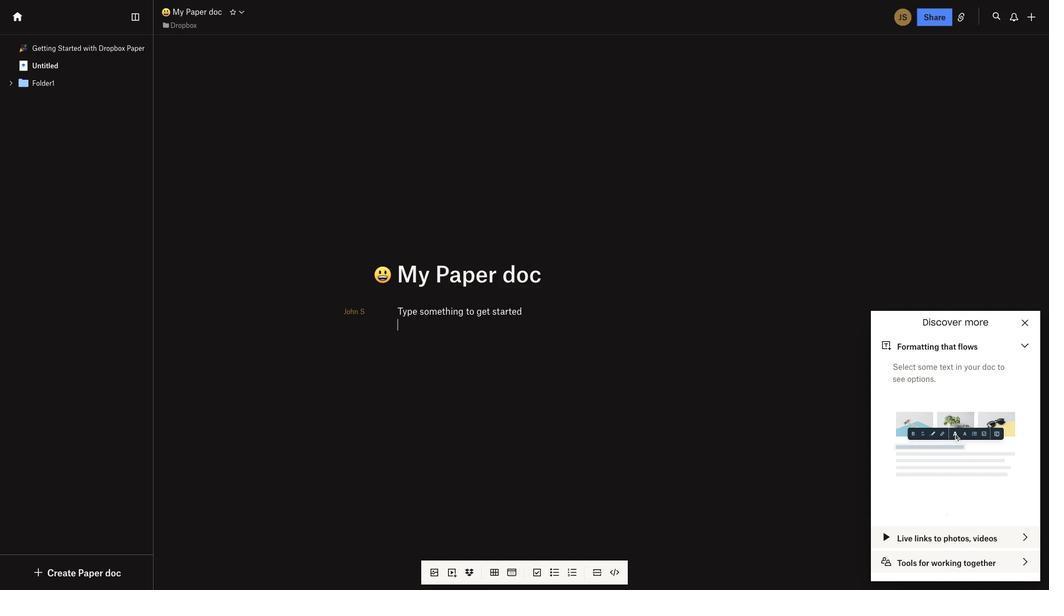 Task type: vqa. For each thing, say whether or not it's contained in the screenshot.
right 'signature'
no



Task type: describe. For each thing, give the bounding box(es) containing it.
paper inside "link"
[[127, 44, 145, 52]]

together
[[964, 558, 996, 567]]

getting started with dropbox paper
[[32, 44, 145, 52]]

live links to photos, videos link
[[871, 526, 1040, 548]]

get
[[477, 305, 490, 316]]

live
[[897, 533, 913, 543]]

to for started
[[466, 305, 474, 316]]

tools for working together
[[897, 558, 996, 567]]

paper up dropbox 'link'
[[186, 7, 207, 16]]

create paper doc
[[47, 567, 121, 578]]

updated
[[904, 568, 935, 577]]

tools
[[897, 558, 917, 567]]

grinning face with big eyes image
[[162, 8, 170, 17]]

updated 4 seconds ago
[[904, 568, 989, 577]]

formatting that flows button
[[871, 334, 1040, 356]]

type
[[397, 305, 417, 316]]

getting
[[32, 44, 56, 52]]

template content image
[[17, 76, 30, 90]]

my inside heading
[[397, 259, 430, 287]]

formatting that flows link
[[871, 334, 1040, 356]]

template content image
[[17, 59, 30, 72]]

paper inside "popup button"
[[78, 567, 103, 578]]

for
[[919, 558, 929, 567]]

create paper doc button
[[32, 566, 121, 579]]

with
[[83, 44, 97, 52]]

js button
[[893, 7, 913, 27]]

😃
[[350, 261, 372, 288]]

started
[[492, 305, 522, 316]]

my paper doc inside heading
[[391, 259, 541, 287]]

overlay image
[[875, 444, 885, 454]]

some
[[918, 362, 937, 371]]

formatting
[[897, 341, 939, 351]]

flows
[[958, 341, 978, 351]]

working
[[931, 558, 962, 567]]

previous image
[[875, 444, 885, 454]]

untitled
[[32, 61, 58, 70]]

photos,
[[943, 533, 971, 543]]

create
[[47, 567, 76, 578]]

my inside my paper doc link
[[173, 7, 184, 16]]

tools for working together button
[[871, 551, 1040, 573]]

select some text in your doc to see options.
[[893, 362, 1005, 383]]

doc inside 'select some text in your doc to see options.'
[[982, 362, 995, 371]]

to for videos
[[934, 533, 942, 543]]



Task type: locate. For each thing, give the bounding box(es) containing it.
dropbox down my paper doc link at the top left of the page
[[170, 21, 197, 29]]

text
[[940, 362, 953, 371]]

heading containing my paper doc
[[350, 259, 805, 288]]

dropbox link
[[162, 20, 197, 30]]

my right grinning face with big eyes image at the top left
[[173, 7, 184, 16]]

my paper doc up type something to get started
[[391, 259, 541, 287]]

getting started with dropbox paper link
[[0, 39, 153, 57]]

0 vertical spatial my paper doc
[[170, 7, 222, 16]]

paper right create
[[78, 567, 103, 578]]

dropbox inside "link"
[[99, 44, 125, 52]]

folder1
[[32, 79, 55, 87]]

1 horizontal spatial my
[[397, 259, 430, 287]]

type something to get started
[[397, 305, 522, 316]]

live links to photos, videos button
[[871, 526, 1040, 548]]

to inside popup button
[[934, 533, 942, 543]]

links
[[914, 533, 932, 543]]

1 vertical spatial to
[[998, 362, 1005, 371]]

2 horizontal spatial to
[[998, 362, 1005, 371]]

videos
[[973, 533, 997, 543]]

folder1 link
[[0, 74, 153, 92]]

dig image
[[32, 566, 45, 579]]

paper inside heading
[[435, 259, 497, 287]]

doc right create
[[105, 567, 121, 578]]

4
[[937, 568, 942, 577]]

1 vertical spatial my paper doc
[[391, 259, 541, 287]]

share
[[924, 12, 946, 22]]

discover
[[923, 318, 962, 327]]

dropbox inside 'link'
[[170, 21, 197, 29]]

1 vertical spatial my
[[397, 259, 430, 287]]

to right links
[[934, 533, 942, 543]]

to left get
[[466, 305, 474, 316]]

live links to photos, videos
[[897, 533, 997, 543]]

tools for working together link
[[871, 551, 1040, 573]]

doc
[[209, 7, 222, 16], [502, 259, 541, 287], [982, 362, 995, 371], [105, 567, 121, 578]]

my paper doc link
[[162, 6, 222, 18]]

doc right your
[[982, 362, 995, 371]]

see
[[893, 374, 905, 383]]

my paper doc up dropbox 'link'
[[170, 7, 222, 16]]

in
[[955, 362, 962, 371]]

untitled link
[[0, 57, 153, 74]]

paper
[[186, 7, 207, 16], [127, 44, 145, 52], [435, 259, 497, 287], [78, 567, 103, 578]]

formatting that flows
[[897, 341, 978, 351]]

doc inside heading
[[502, 259, 541, 287]]

to
[[466, 305, 474, 316], [998, 362, 1005, 371], [934, 533, 942, 543]]

dropbox
[[170, 21, 197, 29], [99, 44, 125, 52]]

party popper image
[[19, 44, 28, 52]]

more
[[965, 318, 989, 327]]

/ contents list
[[0, 39, 153, 92]]

1 horizontal spatial dropbox
[[170, 21, 197, 29]]

2 vertical spatial to
[[934, 533, 942, 543]]

started
[[58, 44, 81, 52]]

0 horizontal spatial my
[[173, 7, 184, 16]]

select
[[893, 362, 916, 371]]

seconds
[[944, 568, 974, 577]]

that
[[941, 341, 956, 351]]

options.
[[907, 374, 936, 383]]

your
[[964, 362, 980, 371]]

0 horizontal spatial to
[[466, 305, 474, 316]]

paper right with on the top of page
[[127, 44, 145, 52]]

heading
[[350, 259, 805, 288]]

my paper doc
[[170, 7, 222, 16], [391, 259, 541, 287]]

paper up type something to get started
[[435, 259, 497, 287]]

ago
[[976, 568, 989, 577]]

my
[[173, 7, 184, 16], [397, 259, 430, 287]]

share button
[[917, 8, 952, 26]]

1 horizontal spatial my paper doc
[[391, 259, 541, 287]]

my paper doc inside my paper doc link
[[170, 7, 222, 16]]

doc right grinning face with big eyes image at the top left
[[209, 7, 222, 16]]

something
[[420, 305, 464, 316]]

js
[[899, 12, 907, 22]]

1 horizontal spatial to
[[934, 533, 942, 543]]

0 vertical spatial dropbox
[[170, 21, 197, 29]]

doc inside create paper doc "popup button"
[[105, 567, 121, 578]]

doc up started
[[502, 259, 541, 287]]

0 horizontal spatial my paper doc
[[170, 7, 222, 16]]

to inside 'select some text in your doc to see options.'
[[998, 362, 1005, 371]]

1 vertical spatial dropbox
[[99, 44, 125, 52]]

0 vertical spatial my
[[173, 7, 184, 16]]

0 vertical spatial to
[[466, 305, 474, 316]]

doc inside my paper doc link
[[209, 7, 222, 16]]

discover more
[[923, 318, 989, 327]]

dropbox right with on the top of page
[[99, 44, 125, 52]]

0 horizontal spatial dropbox
[[99, 44, 125, 52]]

expand folder image
[[7, 79, 15, 87]]

to right your
[[998, 362, 1005, 371]]

my up type
[[397, 259, 430, 287]]



